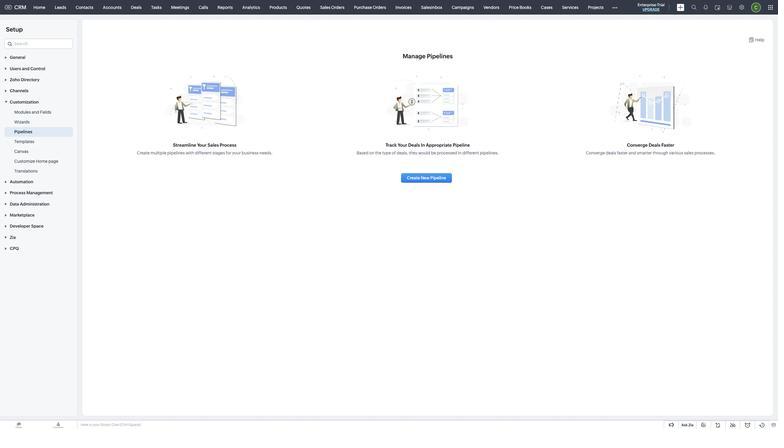 Task type: vqa. For each thing, say whether or not it's contained in the screenshot.
type
yes



Task type: describe. For each thing, give the bounding box(es) containing it.
ask
[[682, 423, 688, 428]]

automation button
[[0, 176, 77, 187]]

customization
[[10, 100, 39, 104]]

needs.
[[260, 151, 273, 155]]

products link
[[265, 0, 292, 14]]

profile element
[[748, 0, 765, 14]]

track your deals in appropriate pipeline based on the type of deals, they would be processed in different pipelines.
[[357, 143, 499, 155]]

analytics link
[[238, 0, 265, 14]]

type
[[383, 151, 391, 155]]

calls link
[[194, 0, 213, 14]]

streamline your sales process create multiple pipelines with different stages for your business needs.
[[137, 143, 273, 155]]

books
[[520, 5, 532, 10]]

meetings
[[171, 5, 189, 10]]

sales orders
[[320, 5, 345, 10]]

tasks link
[[146, 0, 167, 14]]

1 vertical spatial faster
[[617, 151, 628, 155]]

modules
[[14, 110, 31, 115]]

salesinbox link
[[417, 0, 447, 14]]

templates
[[14, 139, 34, 144]]

create menu element
[[674, 0, 689, 14]]

modules and fields link
[[14, 109, 51, 115]]

(ctrl+space)
[[120, 423, 141, 427]]

manage
[[403, 53, 426, 60]]

1 horizontal spatial faster
[[662, 143, 675, 148]]

orders for sales orders
[[331, 5, 345, 10]]

your right "streamline"
[[197, 143, 207, 148]]

zoho
[[10, 77, 20, 82]]

quotes
[[297, 5, 311, 10]]

here
[[81, 423, 89, 427]]

search image
[[692, 5, 697, 10]]

automation
[[10, 180, 33, 184]]

canvas
[[14, 149, 28, 154]]

and inside converge deals faster converge deals faster and smarter through various sales processes.
[[629, 151, 637, 155]]

salesinbox
[[421, 5, 443, 10]]

wizards
[[14, 120, 30, 124]]

0 vertical spatial pipelines
[[427, 53, 453, 60]]

modules and fields
[[14, 110, 51, 115]]

help
[[756, 38, 765, 42]]

translations
[[14, 169, 38, 174]]

vendors link
[[479, 0, 505, 14]]

enterprise-trial upgrade
[[638, 3, 665, 12]]

services
[[563, 5, 579, 10]]

search element
[[689, 0, 701, 15]]

customize home page link
[[14, 158, 58, 164]]

products
[[270, 5, 287, 10]]

price books link
[[505, 0, 537, 14]]

pipeline
[[431, 176, 447, 180]]

campaigns
[[452, 5, 474, 10]]

marketplace button
[[0, 210, 77, 221]]

manage pipelines
[[403, 53, 453, 60]]

appropriate
[[426, 143, 452, 148]]

sales inside 'streamline your sales process create multiple pipelines with different stages for your business needs.'
[[208, 143, 219, 148]]

leads
[[55, 5, 66, 10]]

deals,
[[397, 151, 408, 155]]

analytics
[[242, 5, 260, 10]]

zoho directory button
[[0, 74, 77, 85]]

administration
[[20, 202, 49, 207]]

trial
[[658, 3, 665, 7]]

processes.
[[695, 151, 716, 155]]

vendors
[[484, 5, 500, 10]]

setup
[[6, 26, 23, 33]]

smart
[[101, 423, 111, 427]]

data administration button
[[0, 198, 77, 210]]

projects link
[[584, 0, 609, 14]]

deals link
[[126, 0, 146, 14]]

new
[[421, 176, 430, 180]]

enterprise-
[[638, 3, 658, 7]]

customization region
[[0, 107, 77, 176]]

multiple
[[151, 151, 166, 155]]

your inside track your deals in appropriate pipeline based on the type of deals, they would be processed in different pipelines.
[[398, 143, 408, 148]]

zoho directory
[[10, 77, 39, 82]]

stages
[[213, 151, 225, 155]]

various
[[670, 151, 684, 155]]

channels button
[[0, 85, 77, 96]]

0 vertical spatial home
[[34, 5, 45, 10]]

price books
[[509, 5, 532, 10]]

1 vertical spatial zia
[[689, 423, 694, 428]]

pipelines inside customization region
[[14, 129, 32, 134]]

your right for
[[232, 151, 241, 155]]

cases link
[[537, 0, 558, 14]]

projects
[[589, 5, 604, 10]]

here is your smart chat (ctrl+space)
[[81, 423, 141, 427]]

they
[[409, 151, 418, 155]]

sales inside converge deals faster converge deals faster and smarter through various sales processes.
[[685, 151, 694, 155]]

Other Modules field
[[609, 3, 622, 12]]

chats image
[[0, 421, 38, 429]]

reports link
[[213, 0, 238, 14]]

cpq button
[[0, 243, 77, 254]]

create new pipeline
[[407, 176, 447, 180]]

your right "is"
[[93, 423, 100, 427]]

developer space button
[[0, 221, 77, 232]]

page
[[48, 159, 58, 164]]



Task type: locate. For each thing, give the bounding box(es) containing it.
canvas link
[[14, 149, 28, 154]]

faster
[[662, 143, 675, 148], [617, 151, 628, 155]]

2 horizontal spatial deals
[[649, 143, 661, 148]]

1 horizontal spatial pipelines
[[427, 53, 453, 60]]

zia
[[10, 235, 16, 240], [689, 423, 694, 428]]

1 horizontal spatial sales
[[685, 151, 694, 155]]

pipelines
[[167, 151, 185, 155]]

developer space
[[10, 224, 44, 229]]

different
[[195, 151, 212, 155], [463, 151, 479, 155]]

tasks
[[151, 5, 162, 10]]

profile image
[[752, 3, 761, 12]]

1 horizontal spatial converge
[[628, 143, 648, 148]]

create left multiple
[[137, 151, 150, 155]]

and
[[22, 66, 29, 71], [32, 110, 39, 115], [629, 151, 637, 155]]

process
[[10, 191, 25, 195]]

0 horizontal spatial create
[[137, 151, 150, 155]]

orders for purchase orders
[[373, 5, 386, 10]]

calendar image
[[716, 5, 721, 10]]

1 vertical spatial sales
[[685, 151, 694, 155]]

wizards link
[[14, 119, 30, 125]]

marketplace
[[10, 213, 35, 218]]

1 horizontal spatial create
[[407, 176, 420, 180]]

1 horizontal spatial in
[[458, 151, 462, 155]]

0 vertical spatial zia
[[10, 235, 16, 240]]

quotes link
[[292, 0, 316, 14]]

and right users
[[22, 66, 29, 71]]

your up deals,
[[398, 143, 408, 148]]

converge
[[628, 143, 648, 148], [586, 151, 606, 155]]

0 horizontal spatial orders
[[331, 5, 345, 10]]

home
[[34, 5, 45, 10], [36, 159, 48, 164]]

process management button
[[0, 187, 77, 198]]

purchase
[[354, 5, 372, 10]]

process management
[[10, 191, 53, 195]]

services link
[[558, 0, 584, 14]]

2 vertical spatial and
[[629, 151, 637, 155]]

0 horizontal spatial pipelines
[[14, 129, 32, 134]]

faster left the 'smarter'
[[617, 151, 628, 155]]

and inside dropdown button
[[22, 66, 29, 71]]

general button
[[0, 52, 77, 63]]

2 orders from the left
[[373, 5, 386, 10]]

home left page
[[36, 159, 48, 164]]

and for modules
[[32, 110, 39, 115]]

track
[[386, 143, 397, 148]]

1 horizontal spatial different
[[463, 151, 479, 155]]

in up would
[[421, 143, 425, 148]]

different right with
[[195, 151, 212, 155]]

processed
[[437, 151, 458, 155]]

different inside track your deals in appropriate pipeline based on the type of deals, they would be processed in different pipelines.
[[463, 151, 479, 155]]

0 vertical spatial sales
[[208, 143, 219, 148]]

space
[[31, 224, 44, 229]]

0 horizontal spatial and
[[22, 66, 29, 71]]

the
[[376, 151, 382, 155]]

1 vertical spatial in
[[458, 151, 462, 155]]

1 horizontal spatial and
[[32, 110, 39, 115]]

sales
[[320, 5, 331, 10]]

faster up "through"
[[662, 143, 675, 148]]

0 horizontal spatial sales
[[208, 143, 219, 148]]

home right crm
[[34, 5, 45, 10]]

deals
[[409, 143, 420, 148], [649, 143, 661, 148], [606, 151, 617, 155]]

create inside create new pipeline button
[[407, 176, 420, 180]]

0 horizontal spatial zia
[[10, 235, 16, 240]]

contacts link
[[71, 0, 98, 14]]

cases
[[541, 5, 553, 10]]

orders right purchase on the top of page
[[373, 5, 386, 10]]

0 vertical spatial create
[[137, 151, 150, 155]]

ask zia
[[682, 423, 694, 428]]

0 vertical spatial converge
[[628, 143, 648, 148]]

customization button
[[0, 96, 77, 107]]

users and control button
[[0, 63, 77, 74]]

deals inside track your deals in appropriate pipeline based on the type of deals, they would be processed in different pipelines.
[[409, 143, 420, 148]]

signals element
[[701, 0, 712, 15]]

and left the 'smarter'
[[629, 151, 637, 155]]

fields
[[40, 110, 51, 115]]

and left fields
[[32, 110, 39, 115]]

0 vertical spatial in
[[421, 143, 425, 148]]

pipelines link
[[14, 129, 32, 135]]

1 vertical spatial pipelines
[[14, 129, 32, 134]]

zia up cpq
[[10, 235, 16, 240]]

signals image
[[704, 5, 708, 10]]

developer
[[10, 224, 30, 229]]

create menu image
[[677, 4, 685, 11]]

1 horizontal spatial zia
[[689, 423, 694, 428]]

chat
[[111, 423, 119, 427]]

in down the pipeline at right top
[[458, 151, 462, 155]]

users
[[10, 66, 21, 71]]

0 horizontal spatial different
[[195, 151, 212, 155]]

1 vertical spatial and
[[32, 110, 39, 115]]

purchase orders link
[[350, 0, 391, 14]]

orders right sales at the top
[[331, 5, 345, 10]]

accounts link
[[98, 0, 126, 14]]

zia right ask
[[689, 423, 694, 428]]

with
[[186, 151, 194, 155]]

crm link
[[5, 4, 26, 10]]

pipelines.
[[480, 151, 499, 155]]

different down the pipeline at right top
[[463, 151, 479, 155]]

price
[[509, 5, 519, 10]]

0 horizontal spatial faster
[[617, 151, 628, 155]]

on
[[370, 151, 375, 155]]

create inside 'streamline your sales process create multiple pipelines with different stages for your business needs.'
[[137, 151, 150, 155]]

be
[[431, 151, 436, 155]]

meetings link
[[167, 0, 194, 14]]

business
[[242, 151, 259, 155]]

sales up stages
[[208, 143, 219, 148]]

contacts image
[[40, 421, 77, 429]]

upgrade
[[643, 7, 660, 12]]

0 vertical spatial faster
[[662, 143, 675, 148]]

and inside customization region
[[32, 110, 39, 115]]

create left new on the right of the page
[[407, 176, 420, 180]]

converge deals faster converge deals faster and smarter through various sales processes.
[[586, 143, 716, 155]]

calls
[[199, 5, 208, 10]]

channels
[[10, 89, 28, 93]]

1 vertical spatial converge
[[586, 151, 606, 155]]

contacts
[[76, 5, 93, 10]]

cpq
[[10, 246, 19, 251]]

templates link
[[14, 139, 34, 145]]

1 different from the left
[[195, 151, 212, 155]]

translations link
[[14, 168, 38, 174]]

purchase orders
[[354, 5, 386, 10]]

1 orders from the left
[[331, 5, 345, 10]]

1 horizontal spatial deals
[[606, 151, 617, 155]]

1 vertical spatial create
[[407, 176, 420, 180]]

different inside 'streamline your sales process create multiple pipelines with different stages for your business needs.'
[[195, 151, 212, 155]]

home inside customization region
[[36, 159, 48, 164]]

streamline
[[173, 143, 196, 148]]

your
[[197, 143, 207, 148], [398, 143, 408, 148], [232, 151, 241, 155], [93, 423, 100, 427]]

1 horizontal spatial orders
[[373, 5, 386, 10]]

sales right various
[[685, 151, 694, 155]]

1 vertical spatial home
[[36, 159, 48, 164]]

pipelines up templates
[[14, 129, 32, 134]]

0 horizontal spatial converge
[[586, 151, 606, 155]]

None field
[[4, 39, 73, 49]]

zia inside dropdown button
[[10, 235, 16, 240]]

based
[[357, 151, 369, 155]]

0 vertical spatial and
[[22, 66, 29, 71]]

campaigns link
[[447, 0, 479, 14]]

smarter
[[638, 151, 652, 155]]

0 horizontal spatial in
[[421, 143, 425, 148]]

Search text field
[[5, 39, 73, 49]]

home link
[[29, 0, 50, 14]]

2 different from the left
[[463, 151, 479, 155]]

would
[[419, 151, 431, 155]]

2 horizontal spatial and
[[629, 151, 637, 155]]

customize
[[14, 159, 35, 164]]

0 horizontal spatial deals
[[409, 143, 420, 148]]

pipeline
[[453, 143, 470, 148]]

directory
[[21, 77, 39, 82]]

create
[[137, 151, 150, 155], [407, 176, 420, 180]]

through
[[653, 151, 669, 155]]

accounts
[[103, 5, 122, 10]]

sales
[[208, 143, 219, 148], [685, 151, 694, 155]]

and for users
[[22, 66, 29, 71]]

pipelines right manage
[[427, 53, 453, 60]]



